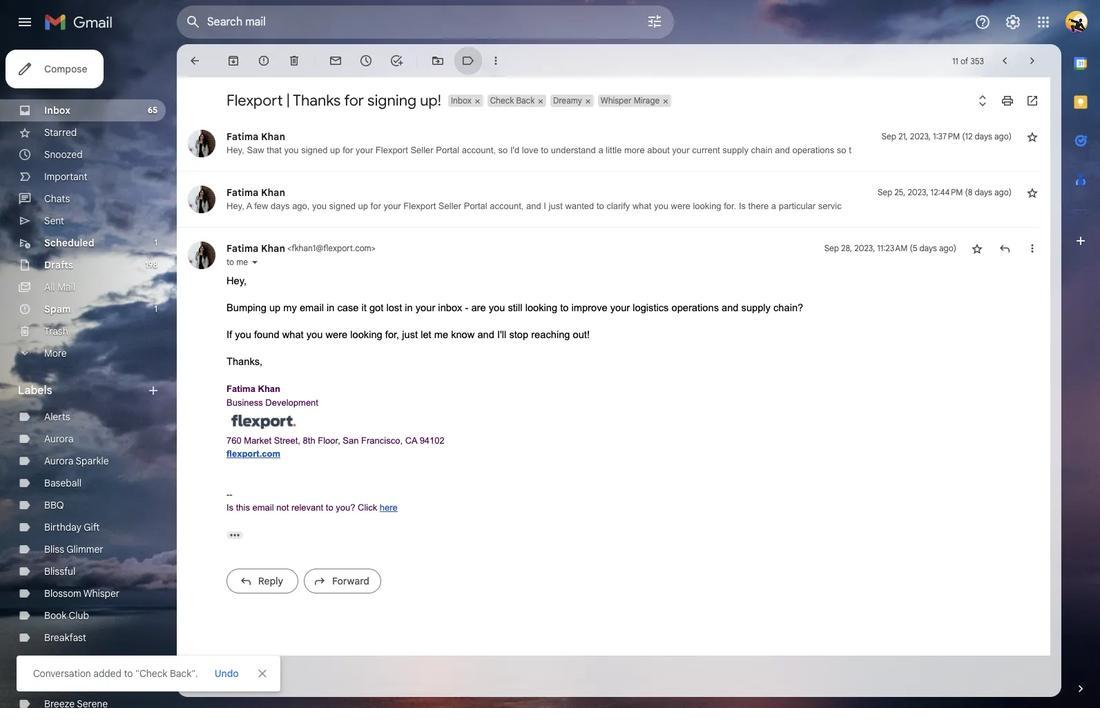 Task type: locate. For each thing, give the bounding box(es) containing it.
bliss
[[44, 544, 64, 556]]

1 vertical spatial me
[[434, 330, 448, 341]]

more button
[[0, 343, 166, 365]]

labels image
[[462, 54, 475, 68]]

settings image
[[1005, 14, 1022, 30]]

1 vertical spatial signed
[[329, 201, 356, 211]]

sparkle
[[76, 455, 109, 468]]

ago) right (8
[[995, 187, 1012, 198]]

fatima up a
[[227, 187, 259, 199]]

1 vertical spatial 1
[[154, 304, 158, 314]]

2023, right 25,
[[908, 187, 929, 198]]

2 breeze from the top
[[44, 676, 75, 689]]

hey, left a
[[227, 201, 244, 211]]

2 in from the left
[[405, 303, 413, 314]]

1 vertical spatial supply
[[742, 303, 771, 314]]

important
[[44, 171, 87, 183]]

days for sep 21, 2023, 1:37 pm (12 days ago)
[[975, 131, 993, 142]]

1 horizontal spatial whisper
[[601, 95, 632, 106]]

tab list
[[1062, 44, 1101, 659]]

1 horizontal spatial operations
[[793, 145, 835, 155]]

sep for sep 25, 2023, 12:44 pm (8 days ago)
[[878, 187, 893, 198]]

1 vertical spatial ago)
[[995, 187, 1012, 198]]

days right (5
[[920, 243, 938, 254]]

supply left chain?
[[742, 303, 771, 314]]

is left this
[[227, 503, 234, 513]]

not starred image down not starred checkbox
[[1026, 186, 1040, 200]]

inbox up 'starred' link at the top
[[44, 104, 70, 117]]

sep 25, 2023, 12:44 pm (8 days ago) cell
[[878, 186, 1012, 200]]

up left my
[[269, 303, 281, 314]]

0 vertical spatial is
[[739, 201, 746, 211]]

1 horizontal spatial inbox
[[451, 95, 472, 106]]

labels heading
[[18, 384, 146, 398]]

khan left <
[[261, 243, 285, 255]]

operations left t
[[793, 145, 835, 155]]

1 vertical spatial just
[[402, 330, 418, 341]]

bumping up my email in case it got lost in your inbox - are you still looking to improve your logistics operations and supply chain?
[[227, 303, 804, 314]]

1 vertical spatial not starred image
[[1026, 186, 1040, 200]]

email inside -- is this email not relevant to you? click here
[[253, 503, 274, 513]]

signed right ago,
[[329, 201, 356, 211]]

what
[[633, 201, 652, 211], [282, 330, 304, 341]]

baseball link
[[44, 477, 81, 490]]

sep left 28,
[[825, 243, 839, 254]]

2 horizontal spatial looking
[[693, 201, 722, 211]]

to
[[541, 145, 549, 155], [597, 201, 604, 211], [227, 257, 234, 267], [560, 303, 569, 314], [326, 503, 333, 513], [124, 668, 133, 681]]

just left let
[[402, 330, 418, 341]]

there
[[749, 201, 769, 211]]

you right ago,
[[312, 201, 327, 211]]

account, left i
[[490, 201, 524, 211]]

3 hey, from the top
[[227, 276, 247, 287]]

1 horizontal spatial email
[[300, 303, 324, 314]]

is right for.
[[739, 201, 746, 211]]

sep left the '21,'
[[882, 131, 897, 142]]

1 vertical spatial for
[[343, 145, 353, 155]]

back".
[[170, 668, 198, 681]]

and left i'll
[[478, 330, 495, 341]]

and left i
[[527, 201, 542, 211]]

glimmer
[[67, 544, 103, 556]]

so left t
[[837, 145, 847, 155]]

list
[[177, 116, 1040, 607]]

1 vertical spatial up
[[358, 201, 368, 211]]

25,
[[895, 187, 906, 198]]

ago)
[[995, 131, 1012, 142], [995, 187, 1012, 198], [940, 243, 957, 254]]

0 horizontal spatial just
[[402, 330, 418, 341]]

back to inbox image
[[188, 54, 202, 68]]

3 fatima from the top
[[227, 243, 259, 255]]

1 fatima khan from the top
[[227, 131, 285, 143]]

1 horizontal spatial portal
[[464, 201, 488, 211]]

not starred checkbox down not starred checkbox
[[1026, 186, 1040, 200]]

up!
[[420, 91, 441, 110]]

0 horizontal spatial email
[[253, 503, 274, 513]]

ago) for sep 25, 2023, 12:44 pm (8 days ago)
[[995, 187, 1012, 198]]

0 vertical spatial signed
[[301, 145, 328, 155]]

0 vertical spatial aurora
[[44, 433, 74, 446]]

support image
[[975, 14, 991, 30]]

sep for sep 21, 2023, 1:37 pm (12 days ago)
[[882, 131, 897, 142]]

0 horizontal spatial what
[[282, 330, 304, 341]]

supply left chain
[[723, 145, 749, 155]]

so
[[499, 145, 508, 155], [837, 145, 847, 155]]

2 so from the left
[[837, 145, 847, 155]]

blissful link
[[44, 566, 75, 578]]

lost
[[387, 303, 402, 314]]

in left case
[[327, 303, 335, 314]]

blossom whisper
[[44, 588, 120, 600]]

conversation added to "check back".
[[33, 668, 198, 681]]

me right let
[[434, 330, 448, 341]]

move to image
[[431, 54, 445, 68]]

not starred image for sep 21, 2023, 1:37 pm (12 days ago)
[[1026, 130, 1040, 144]]

scheduled
[[44, 237, 94, 249]]

(5
[[910, 243, 918, 254]]

up down flexport | thanks for signing up!
[[330, 145, 340, 155]]

hey, down to me
[[227, 276, 247, 287]]

for up >
[[371, 201, 381, 211]]

0 horizontal spatial a
[[599, 145, 604, 155]]

looking left for.
[[693, 201, 722, 211]]

0 vertical spatial 1
[[154, 238, 158, 248]]

fkhan1@flexport.com
[[292, 243, 371, 254]]

fatima khan business development
[[227, 384, 318, 408]]

0 horizontal spatial seller
[[411, 145, 434, 155]]

fatima up the business
[[227, 384, 256, 395]]

1 vertical spatial portal
[[464, 201, 488, 211]]

1 vertical spatial is
[[227, 503, 234, 513]]

particular
[[779, 201, 816, 211]]

you right that
[[284, 145, 299, 155]]

1 horizontal spatial me
[[434, 330, 448, 341]]

for,
[[385, 330, 399, 341]]

0 horizontal spatial inbox
[[44, 104, 70, 117]]

for down flexport | thanks for signing up!
[[343, 145, 353, 155]]

breeze for breeze radiance
[[44, 676, 75, 689]]

|
[[286, 91, 290, 110]]

0 vertical spatial fatima khan
[[227, 131, 285, 143]]

2 vertical spatial up
[[269, 303, 281, 314]]

1 up 198
[[154, 238, 158, 248]]

hey, left saw at the left top of page
[[227, 145, 244, 155]]

supply for and
[[742, 303, 771, 314]]

1 vertical spatial a
[[772, 201, 777, 211]]

not starred checkbox for sep 28, 2023, 11:23 am (5 days ago)
[[971, 242, 985, 256]]

main menu image
[[17, 14, 33, 30]]

Not starred checkbox
[[1026, 186, 1040, 200], [971, 242, 985, 256]]

check
[[490, 95, 514, 106]]

for.
[[724, 201, 737, 211]]

aurora sparkle
[[44, 455, 109, 468]]

0 vertical spatial ago)
[[995, 131, 1012, 142]]

days right (12
[[975, 131, 993, 142]]

0 horizontal spatial whisper
[[83, 588, 120, 600]]

1 breeze from the top
[[44, 654, 75, 667]]

still
[[508, 303, 523, 314]]

sep 25, 2023, 12:44 pm (8 days ago)
[[878, 187, 1012, 198]]

0 horizontal spatial operations
[[672, 303, 719, 314]]

about
[[648, 145, 670, 155]]

whisper up club
[[83, 588, 120, 600]]

flexport
[[227, 91, 283, 110], [376, 145, 408, 155], [404, 201, 436, 211]]

1 vertical spatial not starred checkbox
[[971, 242, 985, 256]]

khan up that
[[261, 131, 285, 143]]

i'll
[[497, 330, 507, 341]]

2023, right the '21,'
[[910, 131, 931, 142]]

-
[[465, 303, 469, 314], [227, 490, 230, 500], [230, 490, 233, 500]]

Search mail text field
[[207, 15, 608, 29]]

0 vertical spatial not starred image
[[1026, 130, 1040, 144]]

1 horizontal spatial so
[[837, 145, 847, 155]]

sep for sep 28, 2023, 11:23 am (5 days ago)
[[825, 243, 839, 254]]

1 down 198
[[154, 304, 158, 314]]

0 vertical spatial 2023,
[[910, 131, 931, 142]]

1 hey, from the top
[[227, 145, 244, 155]]

0 horizontal spatial looking
[[350, 330, 383, 341]]

and left chain?
[[722, 303, 739, 314]]

inbox right up!
[[451, 95, 472, 106]]

1 vertical spatial seller
[[439, 201, 462, 211]]

2023, for 12:44 pm
[[908, 187, 929, 198]]

supply for current
[[723, 145, 749, 155]]

looking left for,
[[350, 330, 383, 341]]

aurora for aurora sparkle
[[44, 455, 74, 468]]

advanced search options image
[[641, 8, 669, 35]]

were left for.
[[671, 201, 691, 211]]

business
[[227, 398, 263, 408]]

to right added in the bottom of the page
[[124, 668, 133, 681]]

for
[[344, 91, 364, 110], [343, 145, 353, 155], [371, 201, 381, 211]]

khan up the few
[[261, 187, 285, 199]]

1 horizontal spatial is
[[739, 201, 746, 211]]

2 fatima khan from the top
[[227, 187, 285, 199]]

0 vertical spatial sep
[[882, 131, 897, 142]]

1 horizontal spatial in
[[405, 303, 413, 314]]

khan up development
[[258, 384, 281, 395]]

spam link
[[44, 303, 71, 316]]

a right there
[[772, 201, 777, 211]]

inbox inside button
[[451, 95, 472, 106]]

wanted
[[565, 201, 594, 211]]

2 vertical spatial sep
[[825, 243, 839, 254]]

1 vertical spatial fatima khan
[[227, 187, 285, 199]]

1 vertical spatial account,
[[490, 201, 524, 211]]

days
[[975, 131, 993, 142], [975, 187, 993, 198], [271, 201, 290, 211], [920, 243, 938, 254]]

breeze down breeze "link"
[[44, 676, 75, 689]]

street,
[[274, 436, 301, 446]]

a
[[246, 201, 252, 211]]

0 horizontal spatial so
[[499, 145, 508, 155]]

what right the found
[[282, 330, 304, 341]]

aurora down 'alerts' link
[[44, 433, 74, 446]]

in right the lost
[[405, 303, 413, 314]]

0 vertical spatial breeze
[[44, 654, 75, 667]]

1 vertical spatial operations
[[672, 303, 719, 314]]

me left the 'show details' image
[[236, 257, 248, 267]]

0 horizontal spatial in
[[327, 303, 335, 314]]

aurora
[[44, 433, 74, 446], [44, 455, 74, 468]]

0 horizontal spatial up
[[269, 303, 281, 314]]

1
[[154, 238, 158, 248], [154, 304, 158, 314]]

"check
[[135, 668, 167, 681]]

is inside -- is this email not relevant to you? click here
[[227, 503, 234, 513]]

1 aurora from the top
[[44, 433, 74, 446]]

out!
[[573, 330, 590, 341]]

2 vertical spatial 2023,
[[855, 243, 876, 254]]

0 vertical spatial up
[[330, 145, 340, 155]]

alerts
[[44, 411, 70, 424]]

0 horizontal spatial signed
[[301, 145, 328, 155]]

0 horizontal spatial portal
[[436, 145, 460, 155]]

fatima khan up the few
[[227, 187, 285, 199]]

important link
[[44, 171, 87, 183]]

0 vertical spatial me
[[236, 257, 248, 267]]

for right thanks at the left top of the page
[[344, 91, 364, 110]]

1 vertical spatial sep
[[878, 187, 893, 198]]

just right i
[[549, 201, 563, 211]]

1 vertical spatial looking
[[526, 303, 558, 314]]

1 vertical spatial flexport
[[376, 145, 408, 155]]

here link
[[380, 503, 398, 513]]

logistics
[[633, 303, 669, 314]]

aurora down aurora link
[[44, 455, 74, 468]]

aurora sparkle link
[[44, 455, 109, 468]]

signed right that
[[301, 145, 328, 155]]

inbox for inbox button
[[451, 95, 472, 106]]

1 horizontal spatial signed
[[329, 201, 356, 211]]

so left i'd
[[499, 145, 508, 155]]

list containing fatima khan
[[177, 116, 1040, 607]]

1 vertical spatial 2023,
[[908, 187, 929, 198]]

up up fkhan1@flexport.com
[[358, 201, 368, 211]]

email right my
[[300, 303, 324, 314]]

hey,
[[227, 145, 244, 155], [227, 201, 244, 211], [227, 276, 247, 287]]

1 vertical spatial hey,
[[227, 201, 244, 211]]

ago) inside sep 25, 2023, 12:44 pm (8 days ago) cell
[[995, 187, 1012, 198]]

1 horizontal spatial up
[[330, 145, 340, 155]]

sent
[[44, 215, 64, 227]]

0 horizontal spatial is
[[227, 503, 234, 513]]

inbox
[[451, 95, 472, 106], [44, 104, 70, 117]]

breeze up conversation
[[44, 654, 75, 667]]

looking right still
[[526, 303, 558, 314]]

whisper inside labels navigation
[[83, 588, 120, 600]]

little
[[606, 145, 622, 155]]

1 vertical spatial breeze
[[44, 676, 75, 689]]

sep
[[882, 131, 897, 142], [878, 187, 893, 198], [825, 243, 839, 254]]

0 horizontal spatial were
[[326, 330, 348, 341]]

353
[[971, 56, 985, 66]]

mark as unread image
[[329, 54, 343, 68]]

not starred image down (8
[[971, 242, 985, 256]]

fatima up to me
[[227, 243, 259, 255]]

1 horizontal spatial were
[[671, 201, 691, 211]]

2 vertical spatial not starred image
[[971, 242, 985, 256]]

sep left 25,
[[878, 187, 893, 198]]

thanks
[[293, 91, 341, 110]]

days right (8
[[975, 187, 993, 198]]

0 vertical spatial hey,
[[227, 145, 244, 155]]

0 vertical spatial just
[[549, 201, 563, 211]]

breeze for breeze "link"
[[44, 654, 75, 667]]

1 vertical spatial were
[[326, 330, 348, 341]]

not starred image
[[1026, 130, 1040, 144], [1026, 186, 1040, 200], [971, 242, 985, 256]]

to left you? at the bottom left of the page
[[326, 503, 333, 513]]

1 vertical spatial whisper
[[83, 588, 120, 600]]

clarify
[[607, 201, 630, 211]]

<
[[287, 243, 292, 254]]

to inside -- is this email not relevant to you? click here
[[326, 503, 333, 513]]

i'd
[[511, 145, 520, 155]]

1 vertical spatial aurora
[[44, 455, 74, 468]]

2 vertical spatial hey,
[[227, 276, 247, 287]]

ago) left not starred checkbox
[[995, 131, 1012, 142]]

not starred checkbox down (8
[[971, 242, 985, 256]]

4 fatima from the top
[[227, 384, 256, 395]]

0 vertical spatial supply
[[723, 145, 749, 155]]

1 1 from the top
[[154, 238, 158, 248]]

1 horizontal spatial what
[[633, 201, 652, 211]]

a left little
[[599, 145, 604, 155]]

None search field
[[177, 6, 674, 39]]

ca
[[405, 436, 417, 446]]

not starred image right (12
[[1026, 130, 1040, 144]]

what right clarify
[[633, 201, 652, 211]]

fatima inside fatima khan business development
[[227, 384, 256, 395]]

back
[[516, 95, 535, 106]]

here
[[380, 503, 398, 513]]

1 horizontal spatial a
[[772, 201, 777, 211]]

labels
[[18, 384, 52, 398]]

ago) for sep 28, 2023, 11:23 am (5 days ago)
[[940, 243, 957, 254]]

a
[[599, 145, 604, 155], [772, 201, 777, 211]]

inbox inside labels navigation
[[44, 104, 70, 117]]

were down case
[[326, 330, 348, 341]]

report spam image
[[257, 54, 271, 68]]

2 vertical spatial for
[[371, 201, 381, 211]]

ago) for sep 21, 2023, 1:37 pm (12 days ago)
[[995, 131, 1012, 142]]

francisco,
[[361, 436, 403, 446]]

fatima khan up saw at the left top of page
[[227, 131, 285, 143]]

operations
[[793, 145, 835, 155], [672, 303, 719, 314]]

account, left i'd
[[462, 145, 496, 155]]

2 hey, from the top
[[227, 201, 244, 211]]

birthday gift
[[44, 522, 100, 534]]

1 for spam
[[154, 304, 158, 314]]

2 aurora from the top
[[44, 455, 74, 468]]

ago) inside sep 21, 2023, 1:37 pm (12 days ago) cell
[[995, 131, 1012, 142]]

2 vertical spatial ago)
[[940, 243, 957, 254]]

conversation added to "check back". alert
[[17, 32, 1079, 692]]

email left not
[[253, 503, 274, 513]]

fatima up saw at the left top of page
[[227, 131, 259, 143]]

operations right logistics
[[672, 303, 719, 314]]

trash link
[[44, 325, 68, 338]]

case
[[338, 303, 359, 314]]

hey, for hey, saw that you signed up for your flexport seller portal account, so i'd love to understand a little more about your current supply chain and operations so t
[[227, 145, 244, 155]]

fatima
[[227, 131, 259, 143], [227, 187, 259, 199], [227, 243, 259, 255], [227, 384, 256, 395]]

0 vertical spatial not starred checkbox
[[1026, 186, 1040, 200]]

0 horizontal spatial me
[[236, 257, 248, 267]]

labels navigation
[[0, 44, 177, 709]]

0 vertical spatial for
[[344, 91, 364, 110]]

2 1 from the top
[[154, 304, 158, 314]]

ago,
[[292, 201, 310, 211]]

0 vertical spatial whisper
[[601, 95, 632, 106]]

whisper left mirage
[[601, 95, 632, 106]]

blossom
[[44, 588, 81, 600]]

1 horizontal spatial not starred checkbox
[[1026, 186, 1040, 200]]

not starred checkbox for sep 25, 2023, 12:44 pm (8 days ago)
[[1026, 186, 1040, 200]]

2023, right 28,
[[855, 243, 876, 254]]

1 vertical spatial email
[[253, 503, 274, 513]]

ago) inside sep 28, 2023, 11:23 am (5 days ago) cell
[[940, 243, 957, 254]]

flexport.com link
[[227, 449, 281, 459]]

ago) right (5
[[940, 243, 957, 254]]



Task type: describe. For each thing, give the bounding box(es) containing it.
198
[[145, 260, 158, 270]]

and right chain
[[775, 145, 790, 155]]

1 horizontal spatial seller
[[439, 201, 462, 211]]

flexport | thanks for signing up!
[[227, 91, 441, 110]]

1 fatima from the top
[[227, 131, 259, 143]]

>
[[371, 243, 376, 254]]

book club link
[[44, 610, 89, 623]]

blossom whisper link
[[44, 588, 120, 600]]

chain?
[[774, 303, 804, 314]]

760 market street, 8th floor, san francisco, ca 94102 flexport.com
[[227, 436, 445, 459]]

1 vertical spatial what
[[282, 330, 304, 341]]

delete image
[[287, 54, 301, 68]]

fatima khan for a
[[227, 187, 285, 199]]

search mail image
[[181, 10, 206, 35]]

1 so from the left
[[499, 145, 508, 155]]

improve
[[572, 303, 608, 314]]

to me
[[227, 257, 248, 267]]

gmail image
[[44, 8, 120, 36]]

club
[[69, 610, 89, 623]]

760
[[227, 436, 242, 446]]

whisper inside button
[[601, 95, 632, 106]]

2 vertical spatial flexport
[[404, 201, 436, 211]]

sep 21, 2023, 1:37 pm (12 days ago) cell
[[882, 130, 1012, 144]]

to left clarify
[[597, 201, 604, 211]]

chain
[[751, 145, 773, 155]]

11 of 353
[[953, 56, 985, 66]]

not starred image for sep 25, 2023, 12:44 pm (8 days ago)
[[1026, 186, 1040, 200]]

to left the 'show details' image
[[227, 257, 234, 267]]

breeze radiance link
[[44, 676, 118, 689]]

0 vertical spatial email
[[300, 303, 324, 314]]

days for sep 25, 2023, 12:44 pm (8 days ago)
[[975, 187, 993, 198]]

1 horizontal spatial just
[[549, 201, 563, 211]]

hey, saw that you signed up for your flexport seller portal account, so i'd love to understand a little more about your current supply chain and operations so t
[[227, 145, 852, 155]]

0 vertical spatial portal
[[436, 145, 460, 155]]

bliss glimmer
[[44, 544, 103, 556]]

28,
[[842, 243, 853, 254]]

sent link
[[44, 215, 64, 227]]

1 for scheduled
[[154, 238, 158, 248]]

breakfast link
[[44, 632, 86, 645]]

of
[[961, 56, 969, 66]]

check back button
[[488, 95, 536, 107]]

0 vertical spatial a
[[599, 145, 604, 155]]

sep 21, 2023, 1:37 pm (12 days ago)
[[882, 131, 1012, 142]]

whisper mirage
[[601, 95, 660, 106]]

fatima khan cell
[[227, 243, 376, 255]]

show details image
[[251, 258, 259, 267]]

not starred image for sep 28, 2023, 11:23 am (5 days ago)
[[971, 242, 985, 256]]

saw
[[247, 145, 264, 155]]

mirage
[[634, 95, 660, 106]]

2 vertical spatial looking
[[350, 330, 383, 341]]

Not starred checkbox
[[1026, 130, 1040, 144]]

2 horizontal spatial up
[[358, 201, 368, 211]]

11:23 am
[[878, 243, 908, 254]]

you right if
[[235, 330, 251, 341]]

alerts link
[[44, 411, 70, 424]]

development
[[266, 398, 318, 408]]

san
[[343, 436, 359, 446]]

reaching
[[531, 330, 570, 341]]

this
[[236, 503, 250, 513]]

drafts link
[[44, 259, 73, 272]]

more image
[[489, 54, 503, 68]]

all mail
[[44, 281, 75, 294]]

bumping
[[227, 303, 267, 314]]

archive image
[[227, 54, 240, 68]]

it
[[362, 303, 367, 314]]

to left improve
[[560, 303, 569, 314]]

bliss glimmer link
[[44, 544, 103, 556]]

sep 28, 2023, 11:23 am (5 days ago) cell
[[825, 242, 957, 256]]

click
[[358, 503, 377, 513]]

khan inside fatima khan business development
[[258, 384, 281, 395]]

flexport.com
[[227, 449, 281, 459]]

spam
[[44, 303, 71, 316]]

scheduled link
[[44, 237, 94, 249]]

floor,
[[318, 436, 340, 446]]

mail
[[57, 281, 75, 294]]

snoozed
[[44, 149, 83, 161]]

days for sep 28, 2023, 11:23 am (5 days ago)
[[920, 243, 938, 254]]

whisper mirage button
[[598, 95, 661, 107]]

hey, for hey, a few days ago, you signed up for your flexport seller portal account, and i just wanted to clarify what you were looking for. is there a particular servic
[[227, 201, 244, 211]]

dreamy
[[553, 95, 582, 106]]

starred link
[[44, 126, 77, 139]]

inbox button
[[448, 95, 473, 107]]

all mail link
[[44, 281, 75, 294]]

book
[[44, 610, 66, 623]]

thanks,
[[227, 357, 263, 368]]

2023, for 11:23 am
[[855, 243, 876, 254]]

radiance
[[77, 676, 118, 689]]

let
[[421, 330, 432, 341]]

added
[[93, 668, 122, 681]]

older image
[[1026, 54, 1040, 68]]

dreamy button
[[551, 95, 584, 107]]

t
[[849, 145, 852, 155]]

to right love
[[541, 145, 549, 155]]

aurora for aurora link
[[44, 433, 74, 446]]

1 horizontal spatial looking
[[526, 303, 558, 314]]

current
[[692, 145, 720, 155]]

hey, for hey,
[[227, 276, 247, 287]]

fatima khan for saw
[[227, 131, 285, 143]]

inbox link
[[44, 104, 70, 117]]

gift
[[84, 522, 100, 534]]

bbq link
[[44, 500, 64, 512]]

2 fatima from the top
[[227, 187, 259, 199]]

fatima khan < fkhan1@flexport.com >
[[227, 243, 376, 255]]

newer image
[[998, 54, 1012, 68]]

1 in from the left
[[327, 303, 335, 314]]

i
[[544, 201, 546, 211]]

8th
[[303, 436, 315, 446]]

0 vertical spatial flexport
[[227, 91, 283, 110]]

add to tasks image
[[390, 54, 403, 68]]

(12
[[963, 131, 973, 142]]

more
[[625, 145, 645, 155]]

0 vertical spatial seller
[[411, 145, 434, 155]]

0 vertical spatial looking
[[693, 201, 722, 211]]

you right the found
[[307, 330, 323, 341]]

got
[[370, 303, 384, 314]]

servic
[[819, 201, 842, 211]]

breeze link
[[44, 654, 75, 667]]

you right clarify
[[654, 201, 669, 211]]

inbox for inbox link
[[44, 104, 70, 117]]

1:37 pm
[[933, 131, 960, 142]]

inbox
[[438, 303, 463, 314]]

12:44 pm
[[931, 187, 963, 198]]

starred
[[44, 126, 77, 139]]

stop
[[509, 330, 529, 341]]

not
[[277, 503, 289, 513]]

compose
[[44, 63, 87, 75]]

0 vertical spatial account,
[[462, 145, 496, 155]]

trash
[[44, 325, 68, 338]]

snooze image
[[359, 54, 373, 68]]

hey, a few days ago, you signed up for your flexport seller portal account, and i just wanted to clarify what you were looking for. is there a particular servic
[[227, 201, 842, 211]]

0 vertical spatial what
[[633, 201, 652, 211]]

to inside alert
[[124, 668, 133, 681]]

if you found what you were looking for, just let me know and i'll stop reaching out!
[[227, 330, 590, 341]]

days right the few
[[271, 201, 290, 211]]

my
[[283, 303, 297, 314]]

chats
[[44, 193, 70, 205]]

2023, for 1:37 pm
[[910, 131, 931, 142]]

0 vertical spatial operations
[[793, 145, 835, 155]]

you left still
[[489, 303, 505, 314]]



Task type: vqa. For each thing, say whether or not it's contained in the screenshot.
Autocorrect associated with Autocorrect off
no



